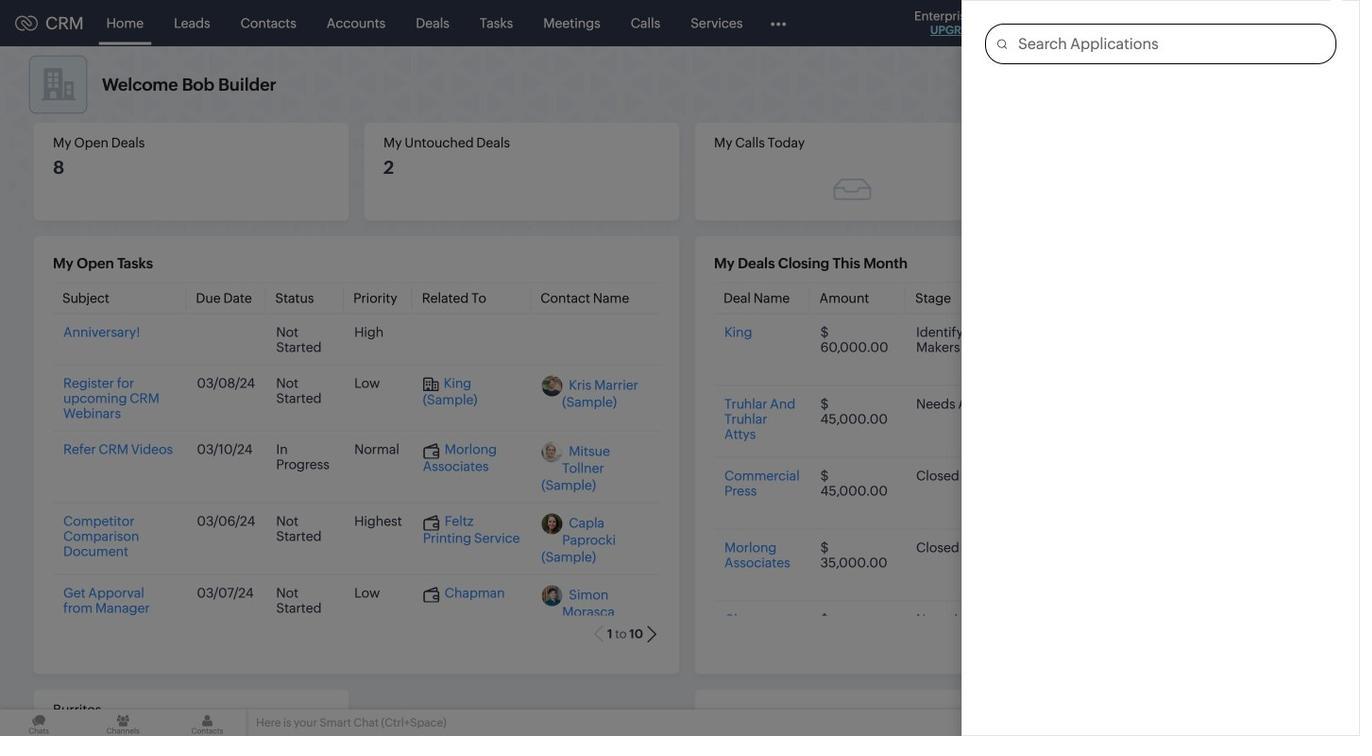 Task type: vqa. For each thing, say whether or not it's contained in the screenshot.
the Meetings link
no



Task type: locate. For each thing, give the bounding box(es) containing it.
contacts image
[[169, 710, 246, 736]]

chats image
[[0, 710, 78, 736]]

logo image
[[15, 16, 38, 31]]

search element
[[1074, 0, 1113, 46]]

signals element
[[1113, 0, 1149, 46]]

Search Applications text field
[[1007, 25, 1336, 63]]

create menu image
[[1039, 12, 1063, 34]]



Task type: describe. For each thing, give the bounding box(es) containing it.
profile image
[[1275, 8, 1306, 38]]

create menu element
[[1028, 0, 1074, 46]]

channels image
[[84, 710, 162, 736]]

signals image
[[1124, 15, 1138, 31]]

profile element
[[1264, 0, 1317, 46]]

search image
[[1086, 15, 1102, 31]]

calendar image
[[1160, 16, 1176, 31]]



